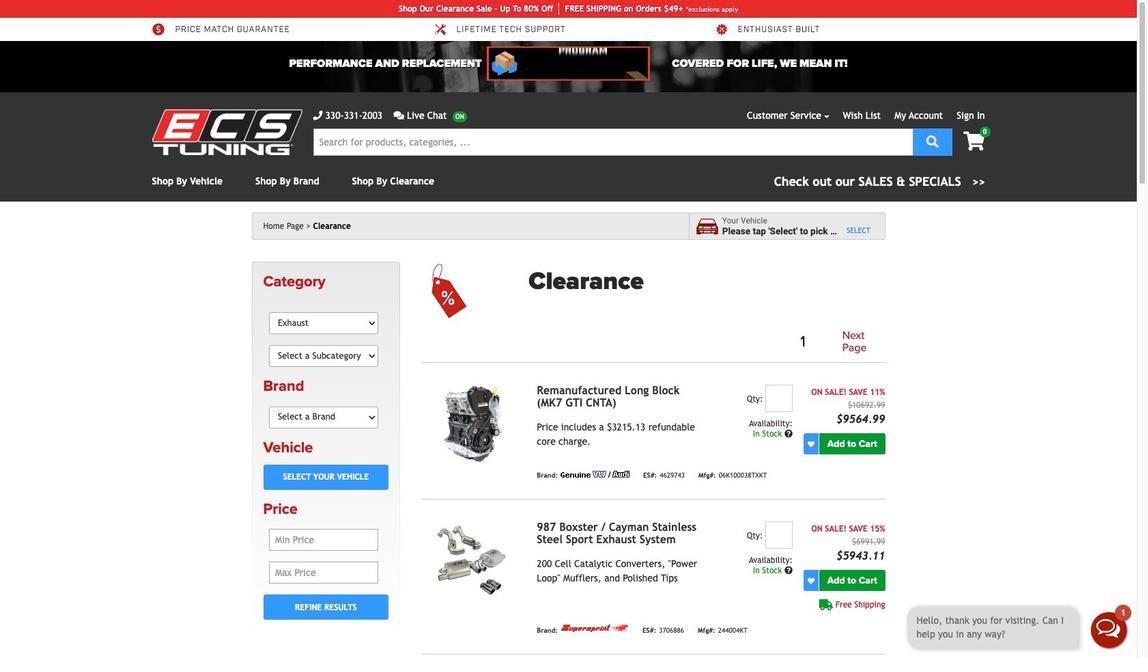 Task type: describe. For each thing, give the bounding box(es) containing it.
Max Price number field
[[269, 562, 378, 584]]

ecs tuning image
[[152, 109, 302, 155]]

es#3706886 - 244004kt - 987 boxster / cayman stainless steel sport exhaust system - 200 cell catalytic converters, "power loop" mufflers, and polished tips - supersprint - porsche image
[[422, 521, 526, 599]]

Min Price number field
[[269, 529, 378, 551]]

question circle image
[[785, 567, 793, 575]]

lifetime replacement program banner image
[[487, 46, 650, 81]]

es#4629743 - 06k100038txkt - remanufactured long block (mk7 gti cnta) - price includes a $3215.13 refundable core charge. - genuine volkswagen audi - volkswagen image
[[422, 385, 526, 463]]

add to wish list image
[[808, 577, 815, 584]]



Task type: vqa. For each thing, say whether or not it's contained in the screenshot.
Search text field
yes



Task type: locate. For each thing, give the bounding box(es) containing it.
genuine volkswagen audi - corporate logo image
[[561, 471, 630, 478]]

comments image
[[394, 111, 404, 120]]

phone image
[[313, 111, 323, 120]]

search image
[[927, 135, 939, 147]]

shopping cart image
[[964, 132, 986, 151]]

paginated product list navigation navigation
[[529, 327, 886, 357]]

supersprint - corporate logo image
[[561, 624, 629, 633]]

Search text field
[[313, 128, 913, 156]]

question circle image
[[785, 430, 793, 438]]

None number field
[[766, 385, 793, 412], [766, 521, 793, 549], [766, 385, 793, 412], [766, 521, 793, 549]]

add to wish list image
[[808, 441, 815, 447]]



